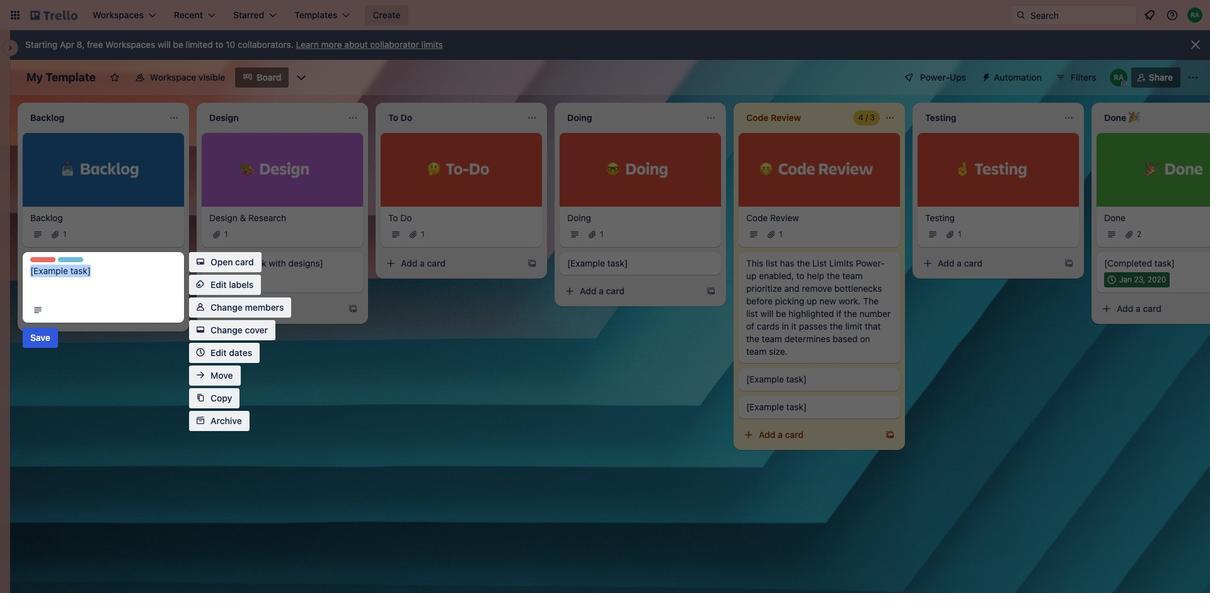 Task type: locate. For each thing, give the bounding box(es) containing it.
1 for doing
[[600, 229, 604, 239]]

create from template… image for design & research
[[348, 304, 358, 314]]

1 vertical spatial to
[[796, 270, 805, 281]]

open card
[[211, 257, 254, 267]]

archive
[[211, 415, 242, 426]]

code review link
[[746, 212, 893, 224]]

will inside this list has the list limits power- up enabled, to help the team prioritize and remove bottlenecks before picking up new work. the list will be highlighted if the number of cards in it passes the limit that the team determines based on team size.
[[760, 308, 774, 319]]

1 horizontal spatial list
[[766, 258, 778, 268]]

1 down testing link
[[958, 229, 962, 239]]

color: sky, title: none image right color: red, title: none icon
[[58, 257, 83, 262]]

[Example task] text field
[[30, 265, 176, 300]]

workspace
[[150, 72, 196, 83]]

design & research
[[209, 212, 286, 223]]

up
[[746, 270, 757, 281], [807, 295, 817, 306]]

[example task with designs] link
[[209, 257, 355, 270]]

change for change cover
[[211, 325, 243, 335]]

to inside this list has the list limits power- up enabled, to help the team prioritize and remove bottlenecks before picking up new work. the list will be highlighted if the number of cards in it passes the limit that the team determines based on team size.
[[796, 270, 805, 281]]

change cover
[[211, 325, 268, 335]]

1 vertical spatial will
[[760, 308, 774, 319]]

0 horizontal spatial create from template… image
[[169, 311, 179, 321]]

help
[[807, 270, 824, 281]]

0 horizontal spatial will
[[158, 39, 171, 50]]

work.
[[839, 295, 861, 306]]

list
[[766, 258, 778, 268], [746, 308, 758, 319]]

has
[[780, 258, 794, 268]]

learn more about collaborator limits link
[[296, 39, 443, 50]]

create from template… image
[[1064, 258, 1074, 268], [706, 286, 716, 296], [348, 304, 358, 314], [885, 430, 895, 440]]

0 horizontal spatial be
[[173, 39, 183, 50]]

1 horizontal spatial to
[[796, 270, 805, 281]]

[example task] link
[[567, 257, 714, 270], [30, 264, 176, 277], [746, 373, 893, 385], [746, 401, 893, 413]]

review
[[770, 212, 799, 223]]

share button
[[1131, 67, 1181, 88]]

card
[[235, 257, 254, 267], [427, 258, 446, 268], [964, 258, 983, 268], [606, 285, 625, 296], [248, 303, 267, 314], [1143, 303, 1162, 314], [69, 310, 88, 321], [785, 429, 804, 440]]

1 vertical spatial edit
[[211, 347, 227, 358]]

1 down doing link
[[600, 229, 604, 239]]

1 horizontal spatial will
[[760, 308, 774, 319]]

0 vertical spatial change
[[211, 302, 243, 313]]

0 vertical spatial team
[[842, 270, 863, 281]]

1 vertical spatial list
[[746, 308, 758, 319]]

edit labels
[[211, 279, 254, 290]]

workspace visible button
[[127, 67, 233, 88]]

Board name text field
[[20, 67, 102, 88]]

search image
[[1016, 10, 1026, 20]]

testing link
[[925, 212, 1072, 224]]

1 down review
[[779, 229, 783, 239]]

remove
[[802, 283, 832, 293]]

0 vertical spatial ruby anderson (rubyanderson7) image
[[1188, 8, 1203, 23]]

Search field
[[1026, 6, 1136, 25]]

0 vertical spatial up
[[746, 270, 757, 281]]

0 notifications image
[[1142, 8, 1157, 23]]

ruby anderson (rubyanderson7) image
[[1188, 8, 1203, 23], [1110, 69, 1128, 86]]

1 vertical spatial be
[[776, 308, 786, 319]]

copy button
[[189, 388, 240, 408]]

copy
[[211, 393, 232, 403]]

ruby anderson (rubyanderson7) image right open information menu image
[[1188, 8, 1203, 23]]

1 horizontal spatial ruby anderson (rubyanderson7) image
[[1188, 8, 1203, 23]]

0 horizontal spatial list
[[746, 308, 758, 319]]

ruby anderson (rubyanderson7) image right 'filters'
[[1110, 69, 1128, 86]]

be left limited in the left top of the page
[[173, 39, 183, 50]]

the right has
[[797, 258, 810, 268]]

edit for edit dates
[[211, 347, 227, 358]]

save
[[30, 332, 50, 343]]

color: sky, title: none image for color: red, title: none image
[[58, 257, 83, 262]]

1 horizontal spatial power-
[[920, 72, 950, 83]]

2 vertical spatial team
[[746, 346, 767, 357]]

1 horizontal spatial up
[[807, 295, 817, 306]]

0 vertical spatial edit
[[211, 279, 227, 290]]

team
[[842, 270, 863, 281], [762, 333, 782, 344], [746, 346, 767, 357]]

collaborator
[[370, 39, 419, 50]]

1 horizontal spatial be
[[776, 308, 786, 319]]

team down cards
[[762, 333, 782, 344]]

[completed task] link
[[1104, 257, 1210, 270]]

apr
[[60, 39, 74, 50]]

create from template… image
[[527, 258, 537, 268], [169, 311, 179, 321]]

23,
[[1134, 275, 1146, 284]]

change inside change members button
[[211, 302, 243, 313]]

automation button
[[976, 67, 1049, 88]]

doing link
[[567, 212, 714, 224]]

4 / 3
[[859, 113, 875, 122]]

based
[[833, 333, 858, 344]]

1 for backlog
[[63, 229, 67, 239]]

edit
[[211, 279, 227, 290], [211, 347, 227, 358]]

1 down design
[[224, 229, 228, 239]]

1 vertical spatial change
[[211, 325, 243, 335]]

5 1 from the left
[[779, 229, 783, 239]]

list up enabled, in the right of the page
[[766, 258, 778, 268]]

cards
[[757, 321, 780, 331]]

edit inside button
[[211, 279, 227, 290]]

ruby anderson (rubyanderson7) image inside "primary" element
[[1188, 8, 1203, 23]]

number
[[860, 308, 891, 319]]

add
[[401, 258, 418, 268], [938, 258, 955, 268], [580, 285, 597, 296], [222, 303, 239, 314], [1117, 303, 1134, 314], [43, 310, 59, 321], [759, 429, 776, 440]]

about
[[344, 39, 368, 50]]

1 change from the top
[[211, 302, 243, 313]]

team left size.
[[746, 346, 767, 357]]

6 1 from the left
[[958, 229, 962, 239]]

[completed
[[1104, 258, 1152, 268]]

1 vertical spatial create from template… image
[[169, 311, 179, 321]]

primary element
[[0, 0, 1210, 30]]

list up of
[[746, 308, 758, 319]]

archive button
[[189, 411, 249, 431]]

1
[[63, 229, 67, 239], [224, 229, 228, 239], [421, 229, 425, 239], [600, 229, 604, 239], [779, 229, 783, 239], [958, 229, 962, 239]]

create from template… image for doing
[[706, 286, 716, 296]]

free
[[87, 39, 103, 50]]

1 vertical spatial up
[[807, 295, 817, 306]]

will up cards
[[760, 308, 774, 319]]

the
[[797, 258, 810, 268], [827, 270, 840, 281], [844, 308, 857, 319], [830, 321, 843, 331], [746, 333, 759, 344]]

workspace visible
[[150, 72, 225, 83]]

0 horizontal spatial up
[[746, 270, 757, 281]]

color: sky, title: none image
[[58, 257, 83, 262], [58, 257, 83, 262]]

0 vertical spatial to
[[215, 39, 223, 50]]

change up edit dates button
[[211, 325, 243, 335]]

with
[[269, 258, 286, 268]]

collaborators.
[[238, 39, 294, 50]]

passes
[[799, 321, 828, 331]]

0 vertical spatial create from template… image
[[527, 258, 537, 268]]

code review
[[746, 212, 799, 223]]

edit left labels
[[211, 279, 227, 290]]

0 vertical spatial be
[[173, 39, 183, 50]]

be
[[173, 39, 183, 50], [776, 308, 786, 319]]

1 vertical spatial ruby anderson (rubyanderson7) image
[[1110, 69, 1128, 86]]

1 down to do link
[[421, 229, 425, 239]]

4 1 from the left
[[600, 229, 604, 239]]

2 change from the top
[[211, 325, 243, 335]]

jan
[[1119, 275, 1132, 284]]

a
[[420, 258, 425, 268], [957, 258, 962, 268], [599, 285, 604, 296], [241, 303, 246, 314], [1136, 303, 1141, 314], [62, 310, 67, 321], [778, 429, 783, 440]]

change inside change cover button
[[211, 325, 243, 335]]

0 vertical spatial power-
[[920, 72, 950, 83]]

0 horizontal spatial ruby anderson (rubyanderson7) image
[[1110, 69, 1128, 86]]

learn
[[296, 39, 319, 50]]

1 color: sky, title: none image from the top
[[58, 257, 83, 262]]

1 edit from the top
[[211, 279, 227, 290]]

to left the 10
[[215, 39, 223, 50]]

labels
[[229, 279, 254, 290]]

will
[[158, 39, 171, 50], [760, 308, 774, 319]]

0 vertical spatial list
[[766, 258, 778, 268]]

be up in
[[776, 308, 786, 319]]

up up highlighted
[[807, 295, 817, 306]]

power- inside button
[[920, 72, 950, 83]]

enabled,
[[759, 270, 794, 281]]

power-
[[920, 72, 950, 83], [856, 258, 885, 268]]

edit left 'dates'
[[211, 347, 227, 358]]

change down edit labels button
[[211, 302, 243, 313]]

workspaces
[[105, 39, 155, 50]]

the down of
[[746, 333, 759, 344]]

1 down backlog link
[[63, 229, 67, 239]]

the down limits
[[827, 270, 840, 281]]

team up bottlenecks
[[842, 270, 863, 281]]

customize views image
[[295, 71, 308, 84]]

color: sky, title: none image right color: red, title: none image
[[58, 257, 83, 262]]

move
[[211, 370, 233, 381]]

edit inside button
[[211, 347, 227, 358]]

to up and
[[796, 270, 805, 281]]

will right workspaces
[[158, 39, 171, 50]]

this
[[746, 258, 764, 268]]

2 color: sky, title: none image from the top
[[58, 257, 83, 262]]

create button
[[365, 5, 408, 25]]

3 1 from the left
[[421, 229, 425, 239]]

add a card
[[401, 258, 446, 268], [938, 258, 983, 268], [580, 285, 625, 296], [222, 303, 267, 314], [1117, 303, 1162, 314], [43, 310, 88, 321], [759, 429, 804, 440]]

1 vertical spatial team
[[762, 333, 782, 344]]

1 1 from the left
[[63, 229, 67, 239]]

power- inside this list has the list limits power- up enabled, to help the team prioritize and remove bottlenecks before picking up new work. the list will be highlighted if the number of cards in it passes the limit that the team determines based on team size.
[[856, 258, 885, 268]]

up down this
[[746, 270, 757, 281]]

cover
[[245, 325, 268, 335]]

2 edit from the top
[[211, 347, 227, 358]]

0 horizontal spatial power-
[[856, 258, 885, 268]]

1 vertical spatial power-
[[856, 258, 885, 268]]

board
[[257, 72, 281, 83]]



Task type: vqa. For each thing, say whether or not it's contained in the screenshot.
Edit labels button
yes



Task type: describe. For each thing, give the bounding box(es) containing it.
that
[[865, 321, 881, 331]]

open information menu image
[[1166, 9, 1179, 21]]

starting apr 8, free workspaces will be limited to 10 collaborators. learn more about collaborator limits
[[25, 39, 443, 50]]

2
[[1137, 229, 1142, 239]]

backlog
[[30, 212, 63, 223]]

10
[[226, 39, 235, 50]]

the down if
[[830, 321, 843, 331]]

limits
[[421, 39, 443, 50]]

designs]
[[288, 258, 323, 268]]

2 1 from the left
[[224, 229, 228, 239]]

open card link
[[189, 252, 261, 272]]

0 vertical spatial will
[[158, 39, 171, 50]]

of
[[746, 321, 755, 331]]

highlighted
[[789, 308, 834, 319]]

power-ups
[[920, 72, 966, 83]]

power-ups button
[[895, 67, 974, 88]]

if
[[837, 308, 842, 319]]

bottlenecks
[[834, 283, 882, 293]]

picking
[[775, 295, 804, 306]]

research
[[248, 212, 286, 223]]

change members
[[211, 302, 284, 313]]

and
[[784, 283, 800, 293]]

to
[[388, 212, 398, 223]]

1 for code review
[[779, 229, 783, 239]]

members
[[245, 302, 284, 313]]

the right if
[[844, 308, 857, 319]]

&
[[240, 212, 246, 223]]

change members button
[[189, 298, 291, 318]]

done link
[[1104, 212, 1210, 224]]

color: sky, title: none image for color: red, title: none icon
[[58, 257, 83, 262]]

limited
[[186, 39, 213, 50]]

color: red, title: none image
[[30, 257, 55, 262]]

board link
[[235, 67, 289, 88]]

starting
[[25, 39, 58, 50]]

1 for testing
[[958, 229, 962, 239]]

edit for edit labels
[[211, 279, 227, 290]]

create
[[373, 9, 401, 20]]

Jan 23, 2020 checkbox
[[1104, 272, 1170, 287]]

color: red, title: none image
[[30, 257, 55, 262]]

size.
[[769, 346, 788, 357]]

filters
[[1071, 72, 1097, 83]]

1 for to do
[[421, 229, 425, 239]]

done
[[1104, 212, 1126, 223]]

prioritize
[[746, 283, 782, 293]]

doing
[[567, 212, 591, 223]]

backlog link
[[30, 212, 176, 224]]

/
[[866, 113, 868, 122]]

do
[[400, 212, 412, 223]]

task
[[249, 258, 266, 268]]

create from template… image for code review
[[885, 430, 895, 440]]

1 horizontal spatial create from template… image
[[527, 258, 537, 268]]

more
[[321, 39, 342, 50]]

0 horizontal spatial to
[[215, 39, 223, 50]]

before
[[746, 295, 773, 306]]

visible
[[199, 72, 225, 83]]

this list has the list limits power- up enabled, to help the team prioritize and remove bottlenecks before picking up new work. the list will be highlighted if the number of cards in it passes the limit that the team determines based on team size.
[[746, 258, 891, 357]]

ups
[[950, 72, 966, 83]]

in
[[782, 321, 789, 331]]

my
[[26, 71, 43, 84]]

new
[[820, 295, 836, 306]]

this list has the list limits power- up enabled, to help the team prioritize and remove bottlenecks before picking up new work. the list will be highlighted if the number of cards in it passes the limit that the team determines based on team size. link
[[746, 257, 893, 358]]

edit dates button
[[189, 343, 260, 363]]

it
[[791, 321, 797, 331]]

jan 23, 2020
[[1119, 275, 1166, 284]]

save button
[[23, 328, 58, 348]]

star or unstar board image
[[110, 72, 120, 83]]

testing
[[925, 212, 955, 223]]

design & research link
[[209, 212, 355, 224]]

limit
[[845, 321, 862, 331]]

share
[[1149, 72, 1173, 83]]

template
[[46, 71, 96, 84]]

[example task with designs]
[[209, 258, 323, 268]]

the
[[863, 295, 879, 306]]

dates
[[229, 347, 252, 358]]

[completed task]
[[1104, 258, 1175, 268]]

to do
[[388, 212, 412, 223]]

list
[[812, 258, 827, 268]]

8,
[[77, 39, 84, 50]]

change for change members
[[211, 302, 243, 313]]

edit dates
[[211, 347, 252, 358]]

on
[[860, 333, 870, 344]]

4
[[859, 113, 864, 122]]

filters button
[[1052, 67, 1100, 88]]

3
[[870, 113, 875, 122]]

be inside this list has the list limits power- up enabled, to help the team prioritize and remove bottlenecks before picking up new work. the list will be highlighted if the number of cards in it passes the limit that the team determines based on team size.
[[776, 308, 786, 319]]

determines
[[785, 333, 830, 344]]

show menu image
[[1187, 71, 1199, 84]]

change cover button
[[189, 320, 275, 340]]

design
[[209, 212, 237, 223]]

my template
[[26, 71, 96, 84]]



